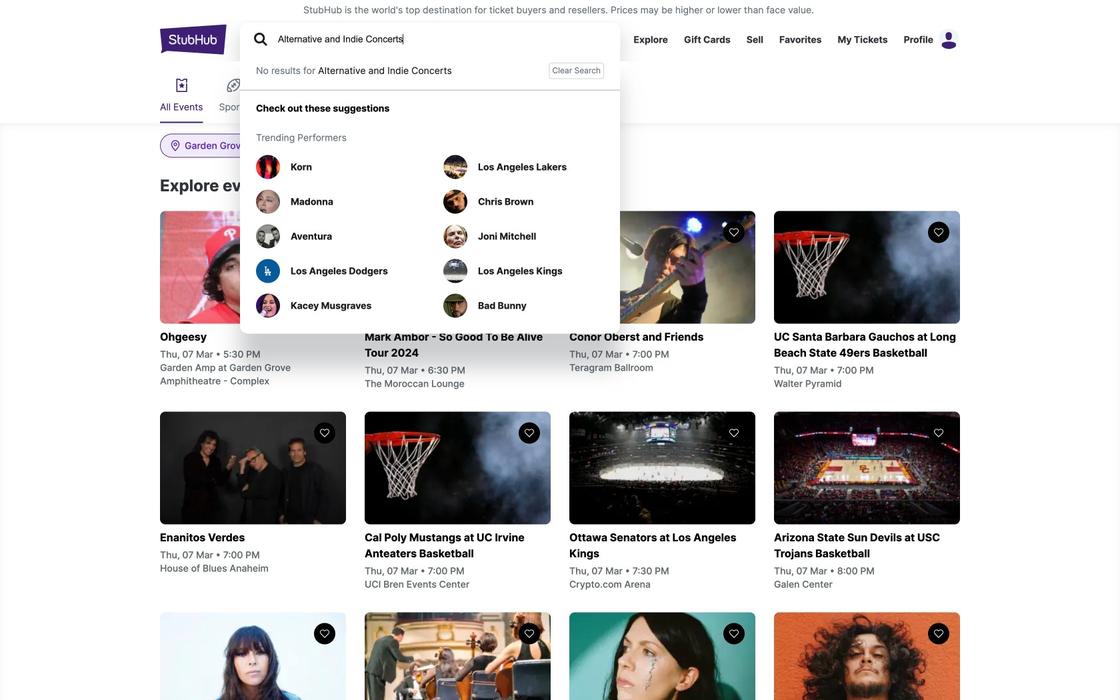 Task type: vqa. For each thing, say whether or not it's contained in the screenshot.
Privacy to the right
no



Task type: describe. For each thing, give the bounding box(es) containing it.
Search events, artists, teams, and more field
[[277, 32, 608, 47]]



Task type: locate. For each thing, give the bounding box(es) containing it.
None field
[[160, 134, 311, 158]]

stubhub image
[[160, 23, 227, 56]]



